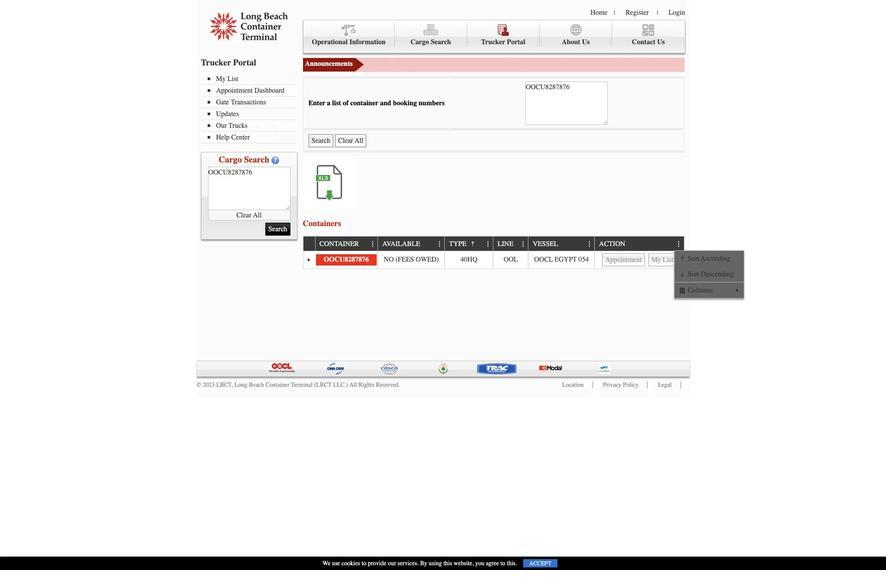 Task type: vqa. For each thing, say whether or not it's contained in the screenshot.
TYPE
yes



Task type: locate. For each thing, give the bounding box(es) containing it.
ool
[[504, 256, 518, 264]]

to left this.
[[501, 560, 506, 568]]

cargo search
[[411, 38, 451, 46], [219, 155, 270, 165]]

edit column settings image inside line column header
[[520, 241, 527, 248]]

available column header
[[378, 237, 445, 252]]

vessel
[[533, 240, 559, 248]]

1 horizontal spatial cargo
[[411, 38, 429, 46]]

container column header
[[315, 237, 378, 252]]

no (fees owed)
[[384, 256, 439, 264]]

transactions
[[231, 98, 266, 106]]

0 horizontal spatial trucker portal
[[201, 58, 256, 68]]

1 horizontal spatial portal
[[507, 38, 526, 46]]

edit column settings image inside container column header
[[370, 241, 377, 248]]

row containing container
[[303, 237, 684, 252]]

tree grid containing container
[[303, 237, 684, 269]]

sort up columns
[[688, 271, 700, 279]]

2 | from the left
[[657, 9, 659, 16]]

us right about
[[582, 38, 590, 46]]

menu bar containing operational information
[[303, 20, 686, 53]]

1 horizontal spatial all
[[350, 382, 357, 389]]

oocu8287876 cell
[[315, 252, 378, 269]]

you
[[476, 560, 485, 568]]

enter a list of container and booking numbers
[[309, 99, 445, 107]]

1 vertical spatial trucker portal
[[201, 58, 256, 68]]

0 horizontal spatial all
[[253, 211, 262, 219]]

menu bar containing sort ascending
[[675, 251, 744, 298]]

egypt
[[555, 256, 577, 264]]

all right clear
[[253, 211, 262, 219]]

None submit
[[309, 134, 334, 147], [265, 223, 290, 236], [309, 134, 334, 147], [265, 223, 290, 236]]

llc.)
[[333, 382, 348, 389]]

sort left ascending
[[688, 255, 700, 263]]

us for about us
[[582, 38, 590, 46]]

40hq cell
[[445, 252, 493, 269]]

2 us from the left
[[658, 38, 665, 46]]

1 sort from the top
[[688, 255, 700, 263]]

announcements
[[305, 60, 353, 68]]

1 vertical spatial trucker
[[201, 58, 231, 68]]

register
[[626, 9, 649, 16]]

1 horizontal spatial cargo search
[[411, 38, 451, 46]]

operational information
[[312, 38, 386, 46]]

4 edit column settings image from the left
[[587, 241, 594, 248]]

row up ool
[[303, 237, 684, 252]]

row down line
[[303, 252, 684, 269]]

0 horizontal spatial trucker
[[201, 58, 231, 68]]

0 horizontal spatial |
[[614, 9, 616, 16]]

to
[[362, 560, 367, 568], [501, 560, 506, 568]]

tree grid
[[303, 237, 684, 269]]

edit column settings image
[[436, 241, 443, 248]]

contact us link
[[613, 23, 685, 47]]

all inside button
[[253, 211, 262, 219]]

legal
[[658, 382, 672, 389]]

2 edit column settings image from the left
[[485, 241, 492, 248]]

(fees
[[396, 256, 414, 264]]

container
[[320, 240, 359, 248]]

edit column settings image
[[370, 241, 377, 248], [485, 241, 492, 248], [520, 241, 527, 248], [587, 241, 594, 248], [676, 241, 683, 248]]

2 to from the left
[[501, 560, 506, 568]]

list
[[332, 99, 341, 107]]

© 2023 lbct, long beach container terminal (lbct llc.) all rights reserved.
[[197, 382, 400, 389]]

search inside cargo search link
[[431, 38, 451, 46]]

container link
[[320, 237, 363, 251]]

container
[[266, 382, 290, 389]]

0 vertical spatial trucker portal
[[481, 38, 526, 46]]

help
[[216, 134, 230, 141]]

1 horizontal spatial search
[[431, 38, 451, 46]]

using
[[429, 560, 442, 568]]

agree
[[486, 560, 499, 568]]

a
[[327, 99, 331, 107]]

Enter container numbers and/ or booking numbers.  text field
[[208, 167, 290, 210]]

0 horizontal spatial to
[[362, 560, 367, 568]]

edit column settings image inside type column header
[[485, 241, 492, 248]]

sort for sort descending
[[688, 271, 700, 279]]

our
[[216, 122, 227, 130]]

sort ascending
[[688, 255, 731, 263]]

1 horizontal spatial trucker portal
[[481, 38, 526, 46]]

website,
[[454, 560, 474, 568]]

1 vertical spatial sort
[[688, 271, 700, 279]]

gate transactions link
[[208, 98, 296, 106]]

terminal
[[291, 382, 313, 389]]

1 vertical spatial cargo
[[219, 155, 242, 165]]

0 horizontal spatial cargo
[[219, 155, 242, 165]]

ascending
[[701, 255, 731, 263]]

1 edit column settings image from the left
[[370, 241, 377, 248]]

oocl
[[535, 256, 553, 264]]

vessel column header
[[528, 237, 595, 252]]

container
[[351, 99, 379, 107]]

1 vertical spatial cargo search
[[219, 155, 270, 165]]

0 vertical spatial cargo
[[411, 38, 429, 46]]

to left provide
[[362, 560, 367, 568]]

0 vertical spatial trucker
[[481, 38, 506, 46]]

register link
[[626, 9, 649, 16]]

use
[[332, 560, 340, 568]]

we use cookies to provide our services. by using this website, you agree to this.
[[323, 560, 517, 568]]

dashboard
[[255, 87, 285, 95]]

type column header
[[445, 237, 493, 252]]

1 vertical spatial menu bar
[[201, 74, 301, 144]]

0 horizontal spatial portal
[[233, 58, 256, 68]]

oocl egypt 054
[[535, 256, 589, 264]]

privacy
[[603, 382, 622, 389]]

my list appointment dashboard gate transactions updates our trucks help center
[[216, 75, 285, 141]]

1 horizontal spatial trucker
[[481, 38, 506, 46]]

us for contact us
[[658, 38, 665, 46]]

type link
[[449, 237, 481, 251]]

0 horizontal spatial us
[[582, 38, 590, 46]]

edit column settings image inside 'vessel' column header
[[587, 241, 594, 248]]

by
[[420, 560, 427, 568]]

0 horizontal spatial cargo search
[[219, 155, 270, 165]]

2 row from the top
[[303, 252, 684, 269]]

edit column settings image inside action column header
[[676, 241, 683, 248]]

cargo
[[411, 38, 429, 46], [219, 155, 242, 165]]

trucker
[[481, 38, 506, 46], [201, 58, 231, 68]]

1 horizontal spatial to
[[501, 560, 506, 568]]

row
[[303, 237, 684, 252], [303, 252, 684, 269]]

services.
[[398, 560, 419, 568]]

0 vertical spatial search
[[431, 38, 451, 46]]

| left login link
[[657, 9, 659, 16]]

cell
[[595, 252, 684, 269]]

1 horizontal spatial |
[[657, 9, 659, 16]]

available
[[383, 240, 420, 248]]

| right home link
[[614, 9, 616, 16]]

1 vertical spatial all
[[350, 382, 357, 389]]

0 vertical spatial sort
[[688, 255, 700, 263]]

sort
[[688, 255, 700, 263], [688, 271, 700, 279]]

updates link
[[208, 110, 296, 118]]

2 sort from the top
[[688, 271, 700, 279]]

5 edit column settings image from the left
[[676, 241, 683, 248]]

clear all button
[[208, 210, 290, 221]]

portal
[[507, 38, 526, 46], [233, 58, 256, 68]]

1 horizontal spatial us
[[658, 38, 665, 46]]

edit column settings image for vessel
[[587, 241, 594, 248]]

2 vertical spatial menu bar
[[675, 251, 744, 298]]

no
[[384, 256, 394, 264]]

us right contact
[[658, 38, 665, 46]]

contact
[[632, 38, 656, 46]]

1 vertical spatial search
[[244, 155, 270, 165]]

1 row from the top
[[303, 237, 684, 252]]

1 us from the left
[[582, 38, 590, 46]]

operational information link
[[303, 23, 395, 47]]

login
[[669, 9, 686, 16]]

3 edit column settings image from the left
[[520, 241, 527, 248]]

0 vertical spatial menu bar
[[303, 20, 686, 53]]

help center link
[[208, 134, 296, 141]]

search
[[431, 38, 451, 46], [244, 155, 270, 165]]

enter
[[309, 99, 326, 107]]

list
[[228, 75, 238, 83]]

trucker portal inside trucker portal link
[[481, 38, 526, 46]]

legal link
[[658, 382, 672, 389]]

my
[[216, 75, 226, 83]]

None button
[[335, 134, 367, 147], [603, 254, 645, 267], [649, 254, 677, 267], [335, 134, 367, 147], [603, 254, 645, 267], [649, 254, 677, 267]]

all right llc.)
[[350, 382, 357, 389]]

clear
[[237, 211, 252, 219]]

numbers
[[419, 99, 445, 107]]

0 vertical spatial all
[[253, 211, 262, 219]]

0 vertical spatial portal
[[507, 38, 526, 46]]

provide
[[368, 560, 387, 568]]

menu bar
[[303, 20, 686, 53], [201, 74, 301, 144], [675, 251, 744, 298]]

action link
[[599, 237, 630, 251]]

about us link
[[540, 23, 613, 47]]



Task type: describe. For each thing, give the bounding box(es) containing it.
policy
[[623, 382, 639, 389]]

0 horizontal spatial search
[[244, 155, 270, 165]]

action column header
[[595, 237, 684, 252]]

1 | from the left
[[614, 9, 616, 16]]

beach
[[249, 382, 264, 389]]

contact us
[[632, 38, 665, 46]]

0 vertical spatial cargo search
[[411, 38, 451, 46]]

no (fees owed) cell
[[378, 252, 445, 269]]

columns
[[688, 287, 713, 295]]

owed)
[[416, 256, 439, 264]]

line column header
[[493, 237, 528, 252]]

center
[[231, 134, 250, 141]]

cookies
[[342, 560, 360, 568]]

reserved.
[[376, 382, 400, 389]]

home link
[[591, 9, 608, 16]]

containers
[[303, 219, 341, 228]]

accept
[[530, 561, 552, 567]]

login link
[[669, 9, 686, 16]]

2023
[[203, 382, 215, 389]]

edit column settings image for line
[[520, 241, 527, 248]]

Enter container numbers and/ or booking numbers. Press ESC to reset input box text field
[[526, 82, 608, 125]]

booking
[[393, 99, 417, 107]]

about us
[[562, 38, 590, 46]]

updates
[[216, 110, 239, 118]]

information
[[350, 38, 386, 46]]

line
[[498, 240, 514, 248]]

(lbct
[[314, 382, 332, 389]]

our
[[388, 560, 396, 568]]

location
[[562, 382, 584, 389]]

40hq
[[461, 256, 478, 264]]

accept button
[[523, 560, 558, 568]]

1 to from the left
[[362, 560, 367, 568]]

appointment
[[216, 87, 253, 95]]

sort for sort ascending
[[688, 255, 700, 263]]

operational
[[312, 38, 348, 46]]

appointment dashboard link
[[208, 87, 296, 95]]

descending
[[701, 271, 734, 279]]

oocl egypt 054 cell
[[528, 252, 595, 269]]

privacy policy link
[[603, 382, 639, 389]]

line link
[[498, 237, 518, 251]]

action
[[599, 240, 626, 248]]

trucker inside menu bar
[[481, 38, 506, 46]]

long
[[235, 382, 247, 389]]

menu bar containing my list
[[201, 74, 301, 144]]

ool cell
[[493, 252, 528, 269]]

trucks
[[229, 122, 248, 130]]

and
[[380, 99, 391, 107]]

cargo search link
[[395, 23, 468, 47]]

gate
[[216, 98, 229, 106]]

home
[[591, 9, 608, 16]]

sort descending
[[688, 271, 734, 279]]

clear all
[[237, 211, 262, 219]]

about
[[562, 38, 581, 46]]

we
[[323, 560, 331, 568]]

row containing oocu8287876
[[303, 252, 684, 269]]

10/1/23
[[367, 59, 391, 68]]

054
[[579, 256, 589, 264]]

privacy policy
[[603, 382, 639, 389]]

edit column settings image for action
[[676, 241, 683, 248]]

type
[[449, 240, 467, 248]]

edit column settings image for container
[[370, 241, 377, 248]]

oocu8287876
[[324, 256, 369, 264]]

our trucks link
[[208, 122, 296, 130]]

available link
[[383, 237, 425, 251]]

1 vertical spatial portal
[[233, 58, 256, 68]]

my list link
[[208, 75, 296, 83]]

of
[[343, 99, 349, 107]]

edit column settings image for type
[[485, 241, 492, 248]]

trucker portal link
[[468, 23, 540, 47]]

location link
[[562, 382, 584, 389]]

vessel link
[[533, 237, 563, 251]]

this
[[444, 560, 452, 568]]

©
[[197, 382, 201, 389]]



